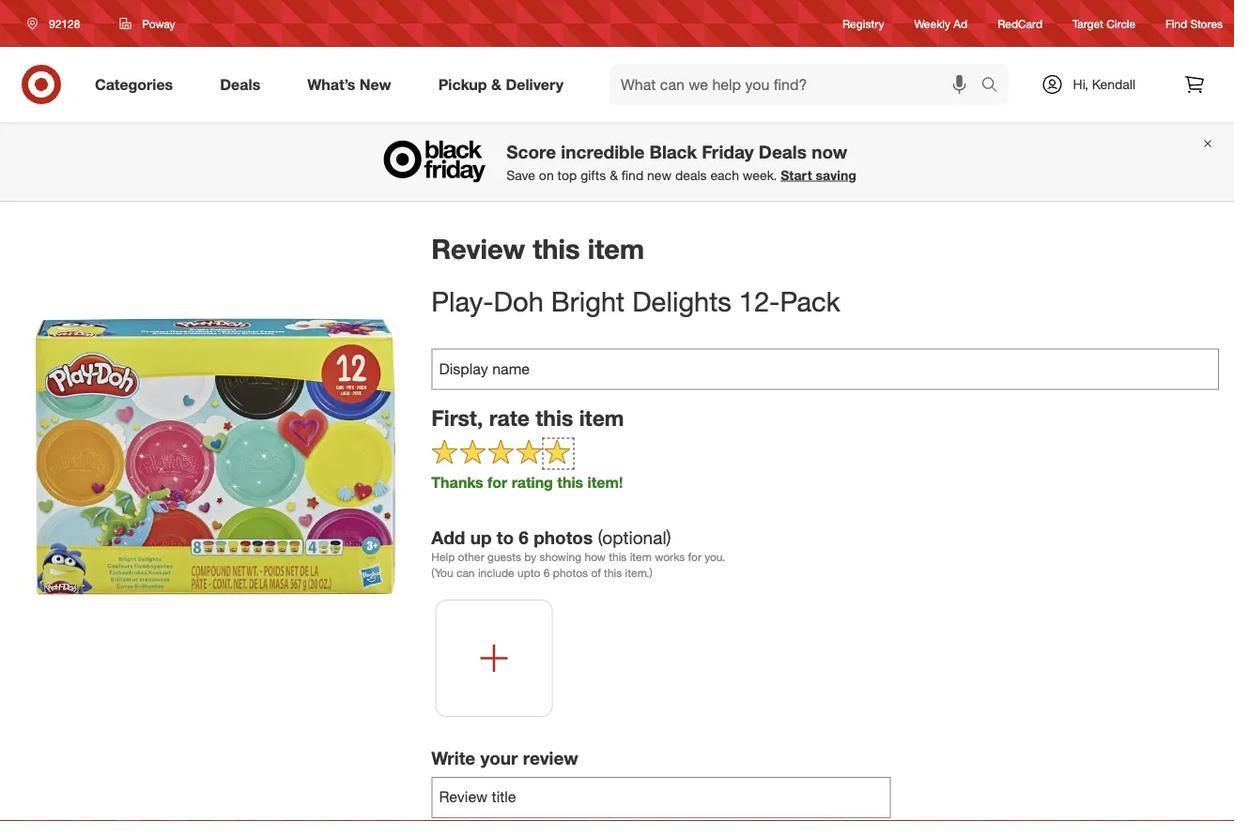 Task type: describe. For each thing, give the bounding box(es) containing it.
find
[[622, 167, 644, 183]]

write
[[431, 748, 476, 769]]

92128
[[49, 16, 80, 31]]

deals link
[[204, 64, 284, 105]]

rating
[[512, 473, 553, 492]]

of
[[591, 566, 601, 581]]

this up bright at the top
[[533, 232, 580, 265]]

review
[[431, 232, 525, 265]]

categories link
[[79, 64, 197, 105]]

redcard
[[998, 16, 1043, 30]]

bright
[[551, 285, 625, 318]]

help
[[431, 550, 455, 564]]

circle
[[1107, 16, 1136, 30]]

find
[[1166, 16, 1188, 30]]

target circle link
[[1073, 15, 1136, 32]]

review this item
[[431, 232, 644, 265]]

deals
[[675, 167, 707, 183]]

other
[[458, 550, 484, 564]]

doh
[[494, 285, 544, 318]]

92128 button
[[15, 7, 100, 40]]

delivery
[[506, 75, 564, 94]]

save
[[507, 167, 535, 183]]

1 vertical spatial photos
[[553, 566, 588, 581]]

search button
[[973, 64, 1018, 109]]

find stores
[[1166, 16, 1223, 30]]

weekly
[[915, 16, 951, 30]]

can
[[457, 566, 475, 581]]

hi, kendall
[[1073, 76, 1136, 93]]

your
[[481, 748, 518, 769]]

each
[[711, 167, 739, 183]]

top
[[558, 167, 577, 183]]

what's new link
[[291, 64, 415, 105]]

pack
[[780, 285, 840, 318]]

weekly ad link
[[915, 15, 968, 32]]

friday
[[702, 141, 754, 162]]

0 vertical spatial photos
[[534, 527, 593, 549]]

guests
[[488, 550, 521, 564]]

0 vertical spatial item
[[588, 232, 644, 265]]

add
[[431, 527, 465, 549]]

what's
[[307, 75, 355, 94]]

weekly ad
[[915, 16, 968, 30]]

item!
[[588, 473, 623, 492]]

this right the 'of' at the bottom
[[604, 566, 622, 581]]

new
[[360, 75, 391, 94]]

0 horizontal spatial deals
[[220, 75, 260, 94]]

on
[[539, 167, 554, 183]]

works
[[655, 550, 685, 564]]

item inside 'add up to 6 photos (optional) help other guests by showing how this item works for you. (you can include upto 6 photos of this item.)'
[[630, 550, 652, 564]]

delights
[[632, 285, 732, 318]]

1 vertical spatial item
[[579, 405, 624, 432]]

what's new
[[307, 75, 391, 94]]

by
[[524, 550, 537, 564]]

first,
[[431, 405, 483, 432]]

thanks
[[431, 473, 483, 492]]

play-doh bright delights 12-pack
[[431, 285, 840, 318]]

registry link
[[843, 15, 884, 32]]



Task type: vqa. For each thing, say whether or not it's contained in the screenshot.
Pickup & Delivery
yes



Task type: locate. For each thing, give the bounding box(es) containing it.
saving
[[816, 167, 856, 183]]

kendall
[[1092, 76, 1136, 93]]

write your review
[[431, 748, 578, 769]]

redcard link
[[998, 15, 1043, 32]]

this left item! in the bottom of the page
[[557, 473, 584, 492]]

item
[[588, 232, 644, 265], [579, 405, 624, 432], [630, 550, 652, 564]]

0 horizontal spatial 6
[[519, 527, 529, 549]]

incredible
[[561, 141, 645, 162]]

find stores link
[[1166, 15, 1223, 32]]

deals inside score incredible black friday deals now save on top gifts & find new deals each week. start saving
[[759, 141, 807, 162]]

0 vertical spatial 6
[[519, 527, 529, 549]]

photos down showing
[[553, 566, 588, 581]]

0 vertical spatial deals
[[220, 75, 260, 94]]

1 horizontal spatial 6
[[544, 566, 550, 581]]

& right pickup
[[491, 75, 502, 94]]

you.
[[705, 550, 725, 564]]

play-
[[431, 285, 494, 318]]

&
[[491, 75, 502, 94], [610, 167, 618, 183]]

(you
[[431, 566, 453, 581]]

deals
[[220, 75, 260, 94], [759, 141, 807, 162]]

score
[[507, 141, 556, 162]]

this
[[533, 232, 580, 265], [536, 405, 573, 432], [557, 473, 584, 492], [609, 550, 627, 564], [604, 566, 622, 581]]

0 horizontal spatial &
[[491, 75, 502, 94]]

stores
[[1191, 16, 1223, 30]]

12-
[[739, 285, 780, 318]]

& inside score incredible black friday deals now save on top gifts & find new deals each week. start saving
[[610, 167, 618, 183]]

for
[[488, 473, 507, 492], [688, 550, 702, 564]]

deals left what's at the top of the page
[[220, 75, 260, 94]]

hi,
[[1073, 76, 1089, 93]]

photos up showing
[[534, 527, 593, 549]]

What can we help you find? suggestions appear below search field
[[610, 64, 986, 105]]

showing
[[540, 550, 582, 564]]

pickup & delivery link
[[422, 64, 587, 105]]

this right how
[[609, 550, 627, 564]]

how
[[585, 550, 606, 564]]

target circle
[[1073, 16, 1136, 30]]

1 vertical spatial for
[[688, 550, 702, 564]]

6 right "to" at the bottom left of page
[[519, 527, 529, 549]]

deals up start
[[759, 141, 807, 162]]

6 right upto
[[544, 566, 550, 581]]

include
[[478, 566, 514, 581]]

black
[[650, 141, 697, 162]]

poway button
[[107, 7, 187, 40]]

for left rating
[[488, 473, 507, 492]]

0 vertical spatial for
[[488, 473, 507, 492]]

pickup
[[438, 75, 487, 94]]

pickup & delivery
[[438, 75, 564, 94]]

rate
[[489, 405, 530, 432]]

score incredible black friday deals now save on top gifts & find new deals each week. start saving
[[507, 141, 856, 183]]

first, rate this item
[[431, 405, 624, 432]]

item up play-doh bright delights 12-pack
[[588, 232, 644, 265]]

gifts
[[581, 167, 606, 183]]

item.)
[[625, 566, 653, 581]]

review
[[523, 748, 578, 769]]

search
[[973, 77, 1018, 95]]

up
[[470, 527, 492, 549]]

thanks for rating this item!
[[431, 473, 623, 492]]

for left you.
[[688, 550, 702, 564]]

registry
[[843, 16, 884, 30]]

1 horizontal spatial &
[[610, 167, 618, 183]]

poway
[[142, 16, 175, 31]]

start
[[781, 167, 812, 183]]

ad
[[954, 16, 968, 30]]

6
[[519, 527, 529, 549], [544, 566, 550, 581]]

(optional)
[[598, 527, 671, 549]]

None text field
[[431, 349, 1219, 390], [431, 778, 891, 819], [431, 349, 1219, 390], [431, 778, 891, 819]]

1 vertical spatial deals
[[759, 141, 807, 162]]

0 horizontal spatial for
[[488, 473, 507, 492]]

add up to 6 photos (optional) help other guests by showing how this item works for you. (you can include upto 6 photos of this item.)
[[431, 527, 725, 581]]

categories
[[95, 75, 173, 94]]

item up item! in the bottom of the page
[[579, 405, 624, 432]]

0 vertical spatial &
[[491, 75, 502, 94]]

upto
[[518, 566, 541, 581]]

1 vertical spatial 6
[[544, 566, 550, 581]]

to
[[497, 527, 514, 549]]

1 horizontal spatial deals
[[759, 141, 807, 162]]

1 vertical spatial &
[[610, 167, 618, 183]]

photos
[[534, 527, 593, 549], [553, 566, 588, 581]]

item up item.)
[[630, 550, 652, 564]]

this right the rate
[[536, 405, 573, 432]]

new
[[647, 167, 672, 183]]

now
[[812, 141, 848, 162]]

for inside 'add up to 6 photos (optional) help other guests by showing how this item works for you. (you can include upto 6 photos of this item.)'
[[688, 550, 702, 564]]

target
[[1073, 16, 1104, 30]]

& left find
[[610, 167, 618, 183]]

1 horizontal spatial for
[[688, 550, 702, 564]]

2 vertical spatial item
[[630, 550, 652, 564]]

week.
[[743, 167, 777, 183]]



